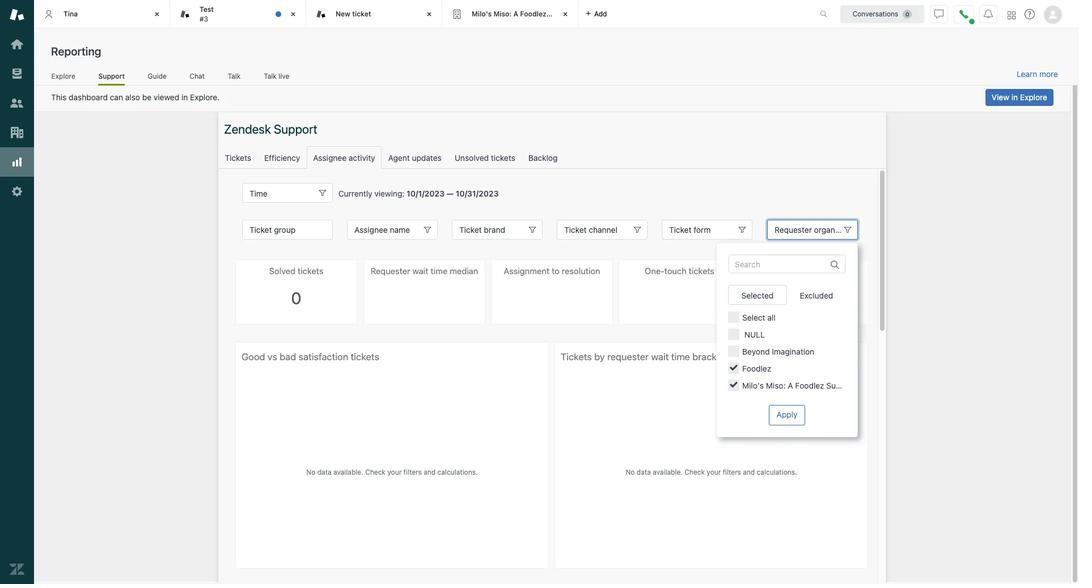 Task type: vqa. For each thing, say whether or not it's contained in the screenshot.
USER IS AN AGENT "Image"
no



Task type: describe. For each thing, give the bounding box(es) containing it.
milo's miso: a foodlez subsidiary tab
[[443, 0, 584, 28]]

admin image
[[10, 184, 24, 199]]

organizations image
[[10, 125, 24, 140]]

explore inside button
[[1021, 92, 1048, 102]]

milo's miso: a foodlez subsidiary
[[472, 10, 584, 18]]

explore link
[[51, 72, 76, 84]]

new ticket
[[336, 10, 371, 18]]

guide
[[148, 72, 167, 80]]

view in explore
[[992, 92, 1048, 102]]

viewed
[[154, 92, 179, 102]]

zendesk products image
[[1008, 11, 1016, 19]]

views image
[[10, 66, 24, 81]]

reporting
[[51, 45, 101, 58]]

main element
[[0, 0, 34, 585]]

get help image
[[1025, 9, 1035, 19]]

button displays agent's chat status as invisible. image
[[935, 9, 944, 18]]

new ticket tab
[[306, 0, 443, 28]]

notifications image
[[984, 9, 994, 18]]

in inside button
[[1012, 92, 1019, 102]]

test
[[200, 5, 214, 14]]

talk link
[[228, 72, 241, 84]]

can
[[110, 92, 123, 102]]

foodlez
[[520, 10, 547, 18]]

add button
[[579, 0, 614, 28]]

view in explore button
[[986, 89, 1054, 106]]

zendesk support image
[[10, 7, 24, 22]]

add
[[595, 9, 607, 18]]

talk for talk live
[[264, 72, 277, 80]]

live
[[279, 72, 290, 80]]

a
[[514, 10, 519, 18]]

view
[[992, 92, 1010, 102]]

dashboard
[[69, 92, 108, 102]]

more
[[1040, 69, 1059, 79]]

ticket
[[352, 10, 371, 18]]

support
[[98, 72, 125, 80]]

this dashboard can also be viewed in explore.
[[51, 92, 220, 102]]

be
[[142, 92, 152, 102]]



Task type: locate. For each thing, give the bounding box(es) containing it.
in right view
[[1012, 92, 1019, 102]]

close image inside milo's miso: a foodlez subsidiary tab
[[560, 9, 571, 20]]

close image inside tina tab
[[151, 9, 163, 20]]

0 horizontal spatial in
[[182, 92, 188, 102]]

tina tab
[[34, 0, 170, 28]]

in right viewed
[[182, 92, 188, 102]]

close image for milo's miso: a foodlez subsidiary
[[560, 9, 571, 20]]

chat
[[190, 72, 205, 80]]

reporting image
[[10, 155, 24, 170]]

test #3
[[200, 5, 214, 23]]

close image left new
[[288, 9, 299, 20]]

close image inside new ticket tab
[[424, 9, 435, 20]]

explore
[[51, 72, 75, 80], [1021, 92, 1048, 102]]

customers image
[[10, 96, 24, 111]]

get started image
[[10, 37, 24, 52]]

0 horizontal spatial talk
[[228, 72, 241, 80]]

2 talk from the left
[[264, 72, 277, 80]]

1 talk from the left
[[228, 72, 241, 80]]

miso:
[[494, 10, 512, 18]]

chat link
[[189, 72, 205, 84]]

talk left "live"
[[264, 72, 277, 80]]

talk right chat
[[228, 72, 241, 80]]

4 close image from the left
[[560, 9, 571, 20]]

explore up this
[[51, 72, 75, 80]]

conversations button
[[841, 5, 925, 23]]

2 close image from the left
[[288, 9, 299, 20]]

new
[[336, 10, 351, 18]]

learn
[[1017, 69, 1038, 79]]

close image
[[151, 9, 163, 20], [288, 9, 299, 20], [424, 9, 435, 20], [560, 9, 571, 20]]

learn more link
[[1017, 69, 1059, 79]]

close image for tina
[[151, 9, 163, 20]]

support link
[[98, 72, 125, 86]]

3 close image from the left
[[424, 9, 435, 20]]

explore down learn more link
[[1021, 92, 1048, 102]]

also
[[125, 92, 140, 102]]

1 close image from the left
[[151, 9, 163, 20]]

close image for new ticket
[[424, 9, 435, 20]]

milo's
[[472, 10, 492, 18]]

in
[[182, 92, 188, 102], [1012, 92, 1019, 102]]

learn more
[[1017, 69, 1059, 79]]

close image left add dropdown button
[[560, 9, 571, 20]]

close image left #3
[[151, 9, 163, 20]]

#3
[[200, 14, 208, 23]]

tina
[[64, 10, 78, 18]]

tab
[[170, 0, 306, 28]]

zendesk image
[[10, 563, 24, 578]]

1 vertical spatial explore
[[1021, 92, 1048, 102]]

talk live
[[264, 72, 290, 80]]

1 horizontal spatial talk
[[264, 72, 277, 80]]

talk live link
[[264, 72, 290, 84]]

subsidiary
[[549, 10, 584, 18]]

guide link
[[148, 72, 167, 84]]

0 horizontal spatial explore
[[51, 72, 75, 80]]

talk
[[228, 72, 241, 80], [264, 72, 277, 80]]

close image left milo's
[[424, 9, 435, 20]]

1 horizontal spatial in
[[1012, 92, 1019, 102]]

talk for talk
[[228, 72, 241, 80]]

this
[[51, 92, 67, 102]]

tab containing test
[[170, 0, 306, 28]]

0 vertical spatial explore
[[51, 72, 75, 80]]

explore.
[[190, 92, 220, 102]]

tabs tab list
[[34, 0, 809, 28]]

1 horizontal spatial explore
[[1021, 92, 1048, 102]]

conversations
[[853, 9, 899, 18]]

2 in from the left
[[1012, 92, 1019, 102]]

1 in from the left
[[182, 92, 188, 102]]



